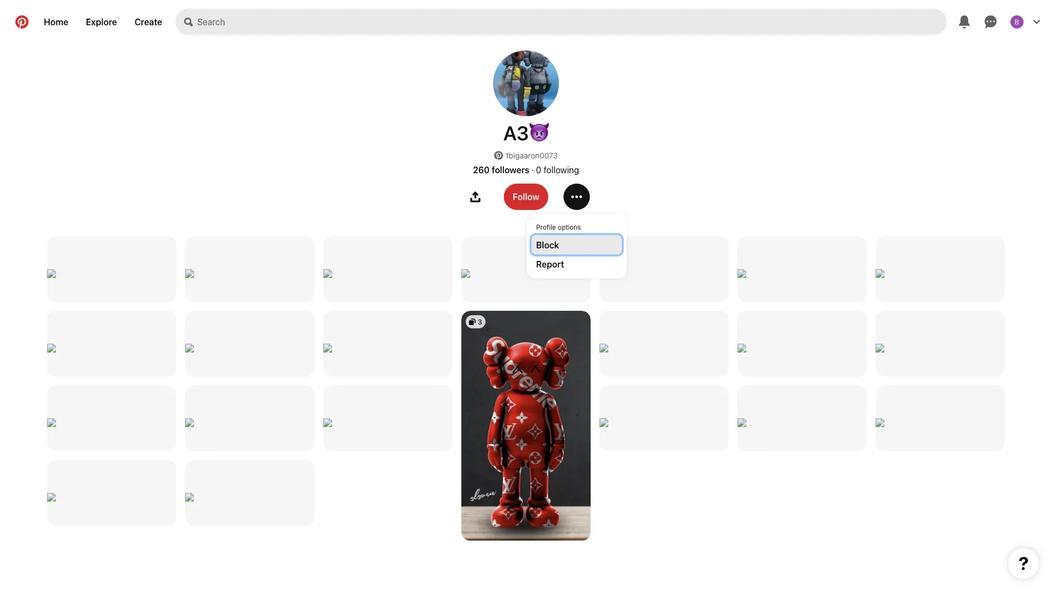Task type: locate. For each thing, give the bounding box(es) containing it.
following
[[544, 164, 579, 175]]

block menu item
[[532, 235, 622, 254]]

report
[[536, 259, 564, 269]]

this contains an image of: image
[[47, 269, 177, 278], [185, 269, 315, 278], [323, 269, 453, 278], [462, 269, 591, 278], [600, 269, 729, 278], [738, 269, 867, 278], [876, 269, 1005, 278], [462, 311, 591, 541], [47, 344, 177, 353], [185, 344, 315, 353], [323, 344, 453, 353], [600, 344, 729, 353], [738, 344, 867, 353], [876, 344, 1005, 353], [47, 418, 177, 427], [185, 418, 315, 427], [323, 418, 453, 427], [600, 418, 729, 427], [738, 418, 867, 427], [876, 418, 1005, 427], [47, 493, 177, 502], [185, 493, 315, 502]]

explore
[[86, 17, 117, 27]]

search icon image
[[184, 18, 193, 26]]

a3👿
[[504, 121, 549, 144]]

create
[[135, 17, 162, 27]]

260
[[473, 164, 490, 175]]

list
[[0, 236, 1053, 550]]

home link
[[35, 9, 77, 35]]

follow button
[[504, 184, 548, 210]]

pinterest image
[[495, 151, 503, 160]]

home
[[44, 17, 68, 27]]



Task type: vqa. For each thing, say whether or not it's contained in the screenshot.
1bigaaron0073
yes



Task type: describe. For each thing, give the bounding box(es) containing it.
create link
[[126, 9, 171, 35]]

profile options
[[536, 223, 581, 231]]

explore link
[[77, 9, 126, 35]]

block
[[536, 240, 559, 250]]

profile options element
[[532, 219, 622, 274]]

260 followers · 0 following
[[473, 164, 579, 175]]

1bigaaron0073
[[505, 151, 558, 160]]

followers
[[492, 164, 530, 175]]

0
[[536, 164, 542, 175]]

profile
[[536, 223, 556, 231]]

·
[[532, 165, 534, 174]]

1bigaaron0073 image
[[493, 50, 559, 116]]

bob builder image
[[1011, 15, 1024, 29]]

follow
[[513, 192, 540, 202]]

options
[[558, 223, 581, 231]]

Search text field
[[197, 9, 947, 35]]



